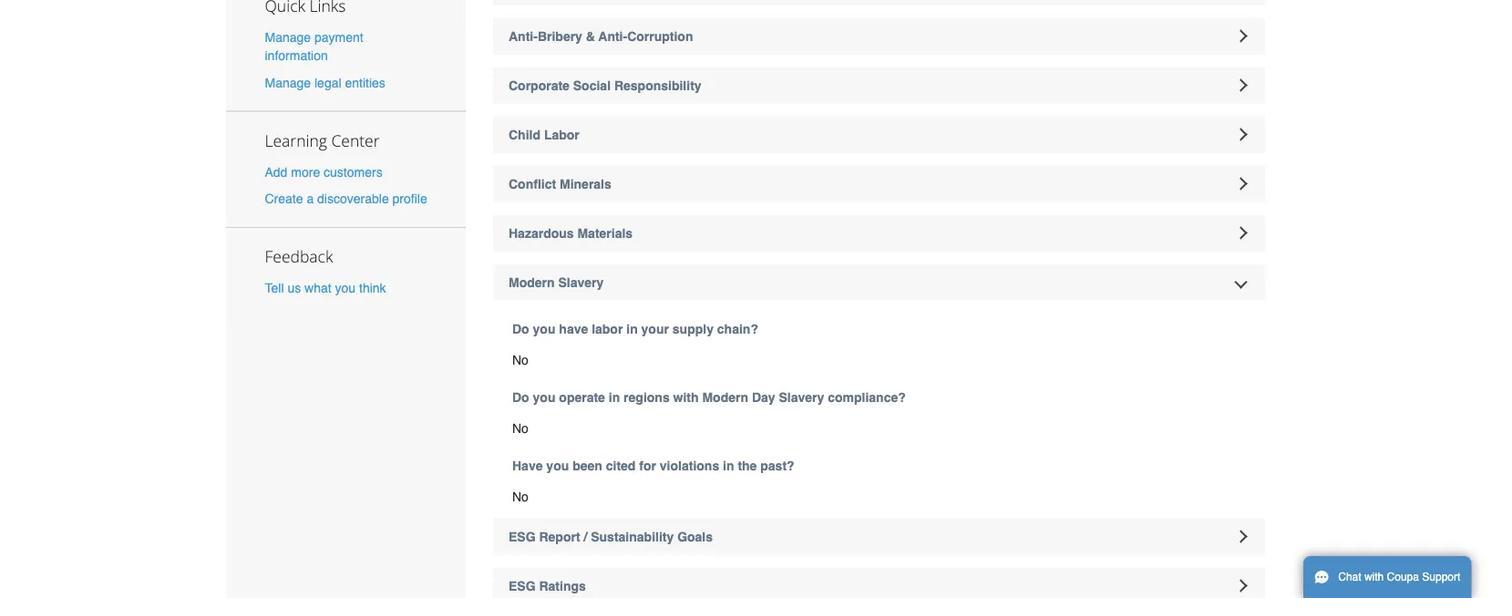 Task type: locate. For each thing, give the bounding box(es) containing it.
manage legal entities link
[[265, 75, 385, 90]]

esg ratings heading
[[493, 567, 1266, 598]]

0 horizontal spatial in
[[609, 390, 620, 404]]

manage down information
[[265, 75, 311, 90]]

past?
[[761, 458, 795, 473]]

2 horizontal spatial in
[[723, 458, 734, 473]]

no
[[512, 352, 529, 367], [512, 421, 529, 435], [512, 489, 529, 504]]

in
[[626, 321, 638, 336], [609, 390, 620, 404], [723, 458, 734, 473]]

0 vertical spatial with
[[673, 390, 699, 404]]

with right regions
[[673, 390, 699, 404]]

0 vertical spatial in
[[626, 321, 638, 336]]

learning center
[[265, 129, 380, 151]]

0 vertical spatial manage
[[265, 30, 311, 45]]

you inside tell us what you think button
[[335, 281, 356, 295]]

slavery up have
[[558, 275, 604, 289]]

modern slavery button
[[493, 264, 1266, 300]]

1 vertical spatial in
[[609, 390, 620, 404]]

anti-
[[509, 29, 538, 43], [598, 29, 627, 43]]

manage inside 'manage payment information'
[[265, 30, 311, 45]]

with inside button
[[1365, 571, 1384, 583]]

modern left day
[[702, 390, 748, 404]]

conflict minerals button
[[493, 165, 1266, 202]]

do left operate
[[512, 390, 529, 404]]

2 no from the top
[[512, 421, 529, 435]]

0 vertical spatial slavery
[[558, 275, 604, 289]]

support
[[1422, 571, 1461, 583]]

1 vertical spatial do
[[512, 390, 529, 404]]

slavery
[[558, 275, 604, 289], [779, 390, 824, 404]]

anti- right &
[[598, 29, 627, 43]]

anti- up corporate
[[509, 29, 538, 43]]

esg left report
[[509, 529, 536, 544]]

have
[[559, 321, 588, 336]]

you for have you been cited for violations in the past?
[[546, 458, 569, 473]]

esg left ratings
[[509, 578, 536, 593]]

1 horizontal spatial with
[[1365, 571, 1384, 583]]

1 vertical spatial esg
[[509, 578, 536, 593]]

regions
[[624, 390, 670, 404]]

in left your
[[626, 321, 638, 336]]

report
[[539, 529, 580, 544]]

esg ratings button
[[493, 567, 1266, 598]]

2 vertical spatial no
[[512, 489, 529, 504]]

manage payment information
[[265, 30, 363, 63]]

no up have on the bottom left of page
[[512, 421, 529, 435]]

0 horizontal spatial anti-
[[509, 29, 538, 43]]

manage up information
[[265, 30, 311, 45]]

child labor heading
[[493, 116, 1266, 153]]

no down have on the bottom left of page
[[512, 489, 529, 504]]

do for do you operate in regions with modern day slavery compliance?
[[512, 390, 529, 404]]

1 vertical spatial manage
[[265, 75, 311, 90]]

with
[[673, 390, 699, 404], [1365, 571, 1384, 583]]

modern inside modern slavery dropdown button
[[509, 275, 555, 289]]

0 horizontal spatial modern
[[509, 275, 555, 289]]

1 vertical spatial no
[[512, 421, 529, 435]]

entities
[[345, 75, 385, 90]]

conflict minerals
[[509, 176, 611, 191]]

you left have
[[533, 321, 556, 336]]

profile
[[393, 191, 427, 206]]

conflict minerals heading
[[493, 165, 1266, 202]]

payment
[[314, 30, 363, 45]]

responsibility
[[614, 78, 702, 93]]

you left been
[[546, 458, 569, 473]]

been
[[573, 458, 602, 473]]

child labor
[[509, 127, 580, 142]]

slavery right day
[[779, 390, 824, 404]]

2 manage from the top
[[265, 75, 311, 90]]

1 esg from the top
[[509, 529, 536, 544]]

1 horizontal spatial modern
[[702, 390, 748, 404]]

legal
[[314, 75, 341, 90]]

the
[[738, 458, 757, 473]]

esg for esg ratings
[[509, 578, 536, 593]]

you
[[335, 281, 356, 295], [533, 321, 556, 336], [533, 390, 556, 404], [546, 458, 569, 473]]

0 vertical spatial do
[[512, 321, 529, 336]]

create a discoverable profile link
[[265, 191, 427, 206]]

2 esg from the top
[[509, 578, 536, 593]]

operate
[[559, 390, 605, 404]]

corporate social responsibility heading
[[493, 67, 1266, 103]]

tell
[[265, 281, 284, 295]]

1 vertical spatial with
[[1365, 571, 1384, 583]]

ratings
[[539, 578, 586, 593]]

1 horizontal spatial anti-
[[598, 29, 627, 43]]

2 vertical spatial in
[[723, 458, 734, 473]]

0 vertical spatial esg
[[509, 529, 536, 544]]

chat
[[1338, 571, 1362, 583]]

esg report / sustainability goals button
[[493, 518, 1266, 555]]

materials
[[577, 226, 633, 240]]

0 vertical spatial modern
[[509, 275, 555, 289]]

in left the
[[723, 458, 734, 473]]

more
[[291, 164, 320, 179]]

manage
[[265, 30, 311, 45], [265, 75, 311, 90]]

esg inside 'heading'
[[509, 529, 536, 544]]

corporate
[[509, 78, 570, 93]]

1 vertical spatial slavery
[[779, 390, 824, 404]]

with right chat
[[1365, 571, 1384, 583]]

1 do from the top
[[512, 321, 529, 336]]

manage for manage legal entities
[[265, 75, 311, 90]]

manage for manage payment information
[[265, 30, 311, 45]]

do left have
[[512, 321, 529, 336]]

add more customers link
[[265, 164, 383, 179]]

modern
[[509, 275, 555, 289], [702, 390, 748, 404]]

create a discoverable profile
[[265, 191, 427, 206]]

esg
[[509, 529, 536, 544], [509, 578, 536, 593]]

1 horizontal spatial in
[[626, 321, 638, 336]]

in left regions
[[609, 390, 620, 404]]

1 anti- from the left
[[509, 29, 538, 43]]

0 horizontal spatial slavery
[[558, 275, 604, 289]]

you left operate
[[533, 390, 556, 404]]

esg inside heading
[[509, 578, 536, 593]]

have you been cited for violations in the past?
[[512, 458, 795, 473]]

do
[[512, 321, 529, 336], [512, 390, 529, 404]]

modern down hazardous
[[509, 275, 555, 289]]

child
[[509, 127, 541, 142]]

supply
[[673, 321, 714, 336]]

customers
[[324, 164, 383, 179]]

child labor button
[[493, 116, 1266, 153]]

1 manage from the top
[[265, 30, 311, 45]]

heading
[[493, 0, 1266, 5]]

no down modern slavery
[[512, 352, 529, 367]]

2 do from the top
[[512, 390, 529, 404]]

day
[[752, 390, 775, 404]]

0 vertical spatial no
[[512, 352, 529, 367]]

you right what
[[335, 281, 356, 295]]

hazardous
[[509, 226, 574, 240]]

manage payment information link
[[265, 30, 363, 63]]



Task type: vqa. For each thing, say whether or not it's contained in the screenshot.
"User Avatar" at left top
no



Task type: describe. For each thing, give the bounding box(es) containing it.
sustainability
[[591, 529, 674, 544]]

labor
[[544, 127, 580, 142]]

add
[[265, 164, 288, 179]]

social
[[573, 78, 611, 93]]

us
[[288, 281, 301, 295]]

esg report / sustainability goals
[[509, 529, 713, 544]]

your
[[641, 321, 669, 336]]

slavery inside dropdown button
[[558, 275, 604, 289]]

1 horizontal spatial slavery
[[779, 390, 824, 404]]

create
[[265, 191, 303, 206]]

tell us what you think button
[[265, 279, 386, 297]]

chain?
[[717, 321, 758, 336]]

add more customers
[[265, 164, 383, 179]]

modern slavery
[[509, 275, 604, 289]]

minerals
[[560, 176, 611, 191]]

1 vertical spatial modern
[[702, 390, 748, 404]]

anti-bribery & anti-corruption button
[[493, 18, 1266, 54]]

1 no from the top
[[512, 352, 529, 367]]

goals
[[677, 529, 713, 544]]

esg ratings
[[509, 578, 586, 593]]

corruption
[[627, 29, 693, 43]]

3 no from the top
[[512, 489, 529, 504]]

modern slavery heading
[[493, 264, 1266, 300]]

anti-bribery & anti-corruption heading
[[493, 18, 1266, 54]]

manage legal entities
[[265, 75, 385, 90]]

corporate social responsibility
[[509, 78, 702, 93]]

learning
[[265, 129, 327, 151]]

0 horizontal spatial with
[[673, 390, 699, 404]]

2 anti- from the left
[[598, 29, 627, 43]]

coupa
[[1387, 571, 1419, 583]]

/
[[584, 529, 587, 544]]

cited
[[606, 458, 636, 473]]

anti-bribery & anti-corruption
[[509, 29, 693, 43]]

information
[[265, 48, 328, 63]]

a
[[307, 191, 314, 206]]

hazardous materials button
[[493, 215, 1266, 251]]

chat with coupa support button
[[1304, 556, 1472, 598]]

esg report / sustainability goals heading
[[493, 518, 1266, 555]]

you for do you operate in regions with modern day slavery compliance?
[[533, 390, 556, 404]]

have
[[512, 458, 543, 473]]

&
[[586, 29, 595, 43]]

labor
[[592, 321, 623, 336]]

chat with coupa support
[[1338, 571, 1461, 583]]

discoverable
[[317, 191, 389, 206]]

esg for esg report / sustainability goals
[[509, 529, 536, 544]]

do for do you have labor in your supply chain?
[[512, 321, 529, 336]]

compliance?
[[828, 390, 906, 404]]

hazardous materials
[[509, 226, 633, 240]]

think
[[359, 281, 386, 295]]

do you have labor in your supply chain?
[[512, 321, 758, 336]]

center
[[331, 129, 380, 151]]

tell us what you think
[[265, 281, 386, 295]]

you for do you have labor in your supply chain?
[[533, 321, 556, 336]]

what
[[305, 281, 331, 295]]

conflict
[[509, 176, 556, 191]]

hazardous materials heading
[[493, 215, 1266, 251]]

violations
[[660, 458, 719, 473]]

for
[[639, 458, 656, 473]]

corporate social responsibility button
[[493, 67, 1266, 103]]

do you operate in regions with modern day slavery compliance?
[[512, 390, 906, 404]]

bribery
[[538, 29, 582, 43]]

feedback
[[265, 245, 333, 267]]



